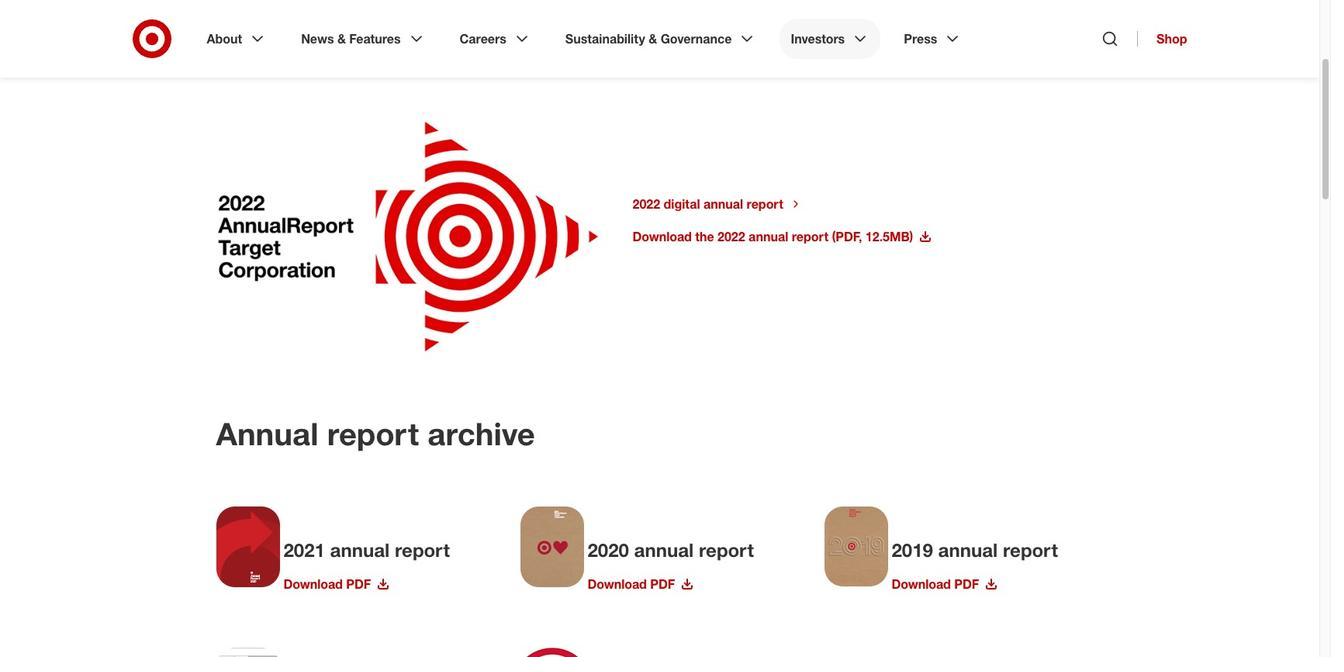 Task type: vqa. For each thing, say whether or not it's contained in the screenshot.
Board Committees and Charters's DIRECTORS
no



Task type: describe. For each thing, give the bounding box(es) containing it.
2020 annual report
[[588, 539, 754, 562]]

shop link
[[1138, 31, 1188, 47]]

sustainability & governance
[[566, 31, 732, 47]]

1 vertical spatial 2022
[[718, 229, 746, 244]]

& for sustainability
[[649, 31, 658, 47]]

download down digital on the top of the page
[[633, 229, 692, 244]]

sustainability & governance link
[[555, 19, 768, 59]]

news
[[301, 31, 334, 47]]

2020
[[588, 539, 629, 562]]

investors link
[[780, 19, 881, 59]]

& for news
[[338, 31, 346, 47]]

pdf for 2021
[[346, 577, 371, 592]]

annual down 2022 digital annual report link
[[749, 229, 789, 244]]

careers
[[460, 31, 507, 47]]

download the 2022 annual report (pdf, 12.5mb)
[[633, 229, 914, 244]]

governance
[[661, 31, 732, 47]]

download pdf link for 2021
[[284, 577, 390, 592]]

2022 digital annual report
[[633, 196, 784, 212]]

download pdf for 2019
[[892, 577, 980, 592]]

pdf for 2020
[[651, 577, 675, 592]]

annual up the
[[704, 196, 744, 212]]

news & features
[[301, 31, 401, 47]]

annual for 2019 annual report
[[939, 539, 998, 562]]

about
[[207, 31, 242, 47]]



Task type: locate. For each thing, give the bounding box(es) containing it.
annual right the 2020
[[635, 539, 694, 562]]

3 download pdf link from the left
[[892, 577, 998, 592]]

2022 right the
[[718, 229, 746, 244]]

download pdf link down 2021 annual report
[[284, 577, 390, 592]]

archive
[[428, 415, 535, 452]]

pdf for 2019
[[955, 577, 980, 592]]

download down the 2020
[[588, 577, 647, 592]]

2021 annual report
[[284, 539, 450, 562]]

2 download pdf from the left
[[588, 577, 675, 592]]

download for 2020 annual report
[[588, 577, 647, 592]]

annual for 2020 annual report
[[635, 539, 694, 562]]

sustainability
[[566, 31, 646, 47]]

embossed brown cover image
[[825, 507, 888, 587]]

download
[[633, 229, 692, 244], [284, 577, 343, 592], [588, 577, 647, 592], [892, 577, 951, 592]]

1 download pdf from the left
[[284, 577, 371, 592]]

annual
[[216, 415, 319, 452]]

1 horizontal spatial &
[[649, 31, 658, 47]]

2 horizontal spatial download pdf link
[[892, 577, 998, 592]]

(pdf,
[[832, 229, 863, 244]]

2 horizontal spatial pdf
[[955, 577, 980, 592]]

1 download pdf link from the left
[[284, 577, 390, 592]]

annual for 2021 annual report
[[330, 539, 390, 562]]

3 pdf from the left
[[955, 577, 980, 592]]

2019
[[892, 539, 934, 562]]

1 horizontal spatial download pdf
[[588, 577, 675, 592]]

download pdf for 2021
[[284, 577, 371, 592]]

& left governance
[[649, 31, 658, 47]]

pdf down 2021 annual report
[[346, 577, 371, 592]]

download pdf down 2021
[[284, 577, 371, 592]]

1 horizontal spatial 2022
[[718, 229, 746, 244]]

pdf down 2019 annual report at the right bottom of page
[[955, 577, 980, 592]]

2 download pdf link from the left
[[588, 577, 694, 592]]

download pdf link for 2020
[[588, 577, 694, 592]]

2022 digital annual report link
[[633, 196, 802, 212]]

shop
[[1157, 31, 1188, 47]]

press link
[[893, 19, 974, 59]]

0 horizontal spatial 2022
[[633, 196, 661, 212]]

about link
[[196, 19, 278, 59]]

pdf down 2020 annual report
[[651, 577, 675, 592]]

features
[[350, 31, 401, 47]]

0 horizontal spatial &
[[338, 31, 346, 47]]

2 pdf from the left
[[651, 577, 675, 592]]

2022
[[633, 196, 661, 212], [718, 229, 746, 244]]

&
[[338, 31, 346, 47], [649, 31, 658, 47]]

12.5mb)
[[866, 229, 914, 244]]

0 horizontal spatial pdf
[[346, 577, 371, 592]]

annual
[[704, 196, 744, 212], [749, 229, 789, 244], [330, 539, 390, 562], [635, 539, 694, 562], [939, 539, 998, 562]]

0 horizontal spatial download pdf
[[284, 577, 371, 592]]

download pdf down the 2020
[[588, 577, 675, 592]]

2022 target corporation annual report image
[[216, 113, 629, 361]]

0 vertical spatial 2022
[[633, 196, 661, 212]]

news & features link
[[290, 19, 437, 59]]

download pdf down the 2019
[[892, 577, 980, 592]]

download pdf link for 2019
[[892, 577, 998, 592]]

the
[[696, 229, 715, 244]]

& right the 'news'
[[338, 31, 346, 47]]

2 & from the left
[[649, 31, 658, 47]]

1 horizontal spatial pdf
[[651, 577, 675, 592]]

2022 left digital on the top of the page
[[633, 196, 661, 212]]

download pdf link down 2020 annual report
[[588, 577, 694, 592]]

pdf
[[346, 577, 371, 592], [651, 577, 675, 592], [955, 577, 980, 592]]

1 & from the left
[[338, 31, 346, 47]]

careers link
[[449, 19, 542, 59]]

1 pdf from the left
[[346, 577, 371, 592]]

download for 2019 annual report
[[892, 577, 951, 592]]

download the 2022 annual report (pdf, 12.5mb) link
[[633, 229, 932, 244]]

investors
[[791, 31, 845, 47]]

download down 2021
[[284, 577, 343, 592]]

a red heart on a brown surface image
[[520, 507, 584, 588]]

digital
[[664, 196, 700, 212]]

report
[[747, 196, 784, 212], [792, 229, 829, 244], [327, 415, 419, 452], [395, 539, 450, 562], [699, 539, 754, 562], [1004, 539, 1059, 562]]

3 download pdf from the left
[[892, 577, 980, 592]]

download down the 2019
[[892, 577, 951, 592]]

download pdf for 2020
[[588, 577, 675, 592]]

2021
[[284, 539, 325, 562]]

download pdf link down 2019 annual report at the right bottom of page
[[892, 577, 998, 592]]

2019 annual report
[[892, 539, 1059, 562]]

press
[[904, 31, 938, 47]]

annual report archive
[[216, 415, 535, 452]]

annual right 2021
[[330, 539, 390, 562]]

2 horizontal spatial download pdf
[[892, 577, 980, 592]]

download pdf link
[[284, 577, 390, 592], [588, 577, 694, 592], [892, 577, 998, 592]]

0 horizontal spatial download pdf link
[[284, 577, 390, 592]]

1 horizontal spatial download pdf link
[[588, 577, 694, 592]]

download for 2021 annual report
[[284, 577, 343, 592]]

download pdf
[[284, 577, 371, 592], [588, 577, 675, 592], [892, 577, 980, 592]]

annual right the 2019
[[939, 539, 998, 562]]



